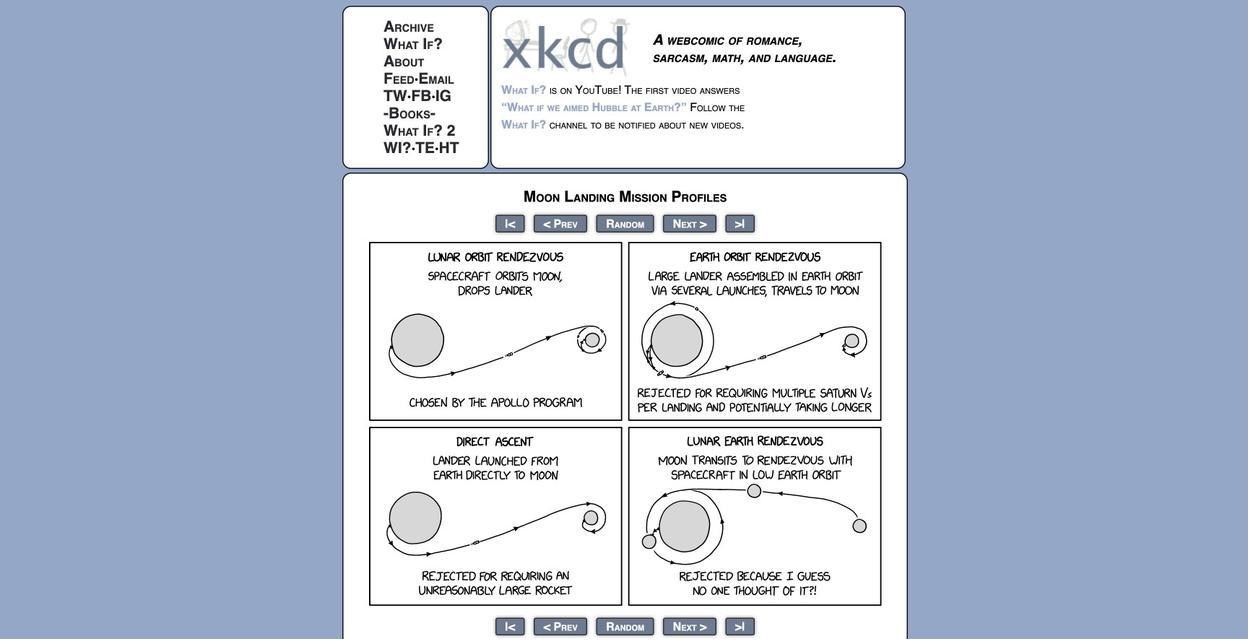 Task type: vqa. For each thing, say whether or not it's contained in the screenshot.
'xkcd.com logo'
yes



Task type: describe. For each thing, give the bounding box(es) containing it.
xkcd.com logo image
[[501, 17, 635, 77]]



Task type: locate. For each thing, give the bounding box(es) containing it.
moon landing mission profiles image
[[369, 242, 881, 606]]



